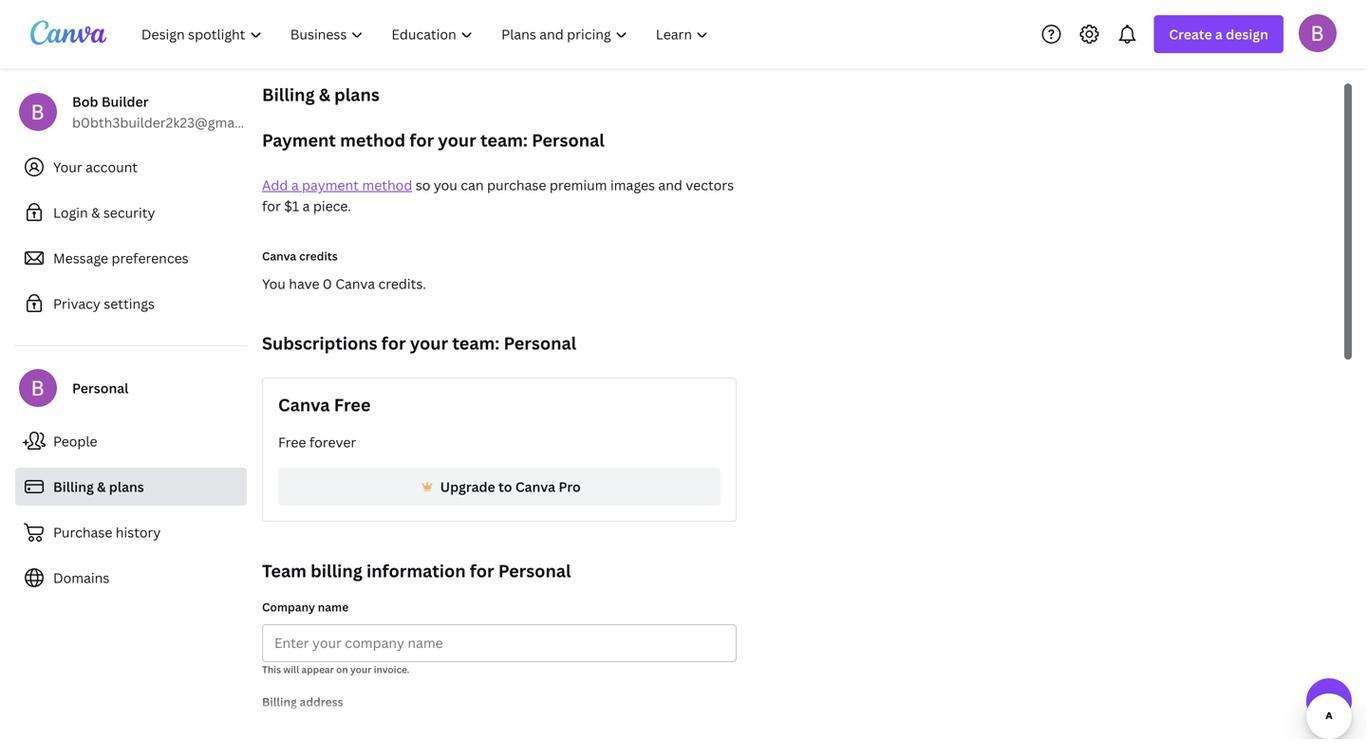 Task type: describe. For each thing, give the bounding box(es) containing it.
canva right 0
[[335, 275, 375, 293]]

appear
[[302, 664, 334, 677]]

for up so
[[410, 129, 434, 152]]

bob builder image
[[1299, 14, 1337, 52]]

for down credits.
[[382, 332, 406, 355]]

create
[[1170, 25, 1213, 43]]

2 vertical spatial billing
[[262, 695, 297, 711]]

credits
[[299, 248, 338, 264]]

premium
[[550, 176, 607, 194]]

purchase history link
[[15, 514, 247, 552]]

this
[[262, 664, 281, 677]]

pro
[[559, 478, 581, 496]]

company
[[262, 600, 315, 616]]

purchase history
[[53, 524, 161, 542]]

0 vertical spatial your
[[438, 129, 477, 152]]

design
[[1227, 25, 1269, 43]]

message
[[53, 249, 108, 267]]

people
[[53, 433, 97, 451]]

add a payment method
[[262, 176, 413, 194]]

2 vertical spatial your
[[351, 664, 372, 677]]

you have 0 canva credits.
[[262, 275, 426, 293]]

subscriptions
[[262, 332, 378, 355]]

domains link
[[15, 559, 247, 597]]

top level navigation element
[[129, 15, 725, 53]]

create a design button
[[1154, 15, 1284, 53]]

so you can purchase premium images and vectors for $1 a piece.
[[262, 176, 734, 215]]

vectors
[[686, 176, 734, 194]]

login & security link
[[15, 194, 247, 232]]

& for billing & plans link
[[97, 478, 106, 496]]

upgrade
[[440, 478, 496, 496]]

images
[[611, 176, 655, 194]]

billing address
[[262, 695, 343, 711]]

0 vertical spatial team:
[[481, 129, 528, 152]]

1 horizontal spatial free
[[334, 394, 371, 417]]

0 vertical spatial billing
[[262, 83, 315, 106]]

payment method for your team: personal
[[262, 129, 605, 152]]

b0bth3builder2k23@gmail.com
[[72, 114, 274, 132]]

canva free
[[278, 394, 371, 417]]

a for payment
[[291, 176, 299, 194]]

you
[[434, 176, 458, 194]]

privacy
[[53, 295, 101, 313]]

login & security
[[53, 204, 155, 222]]

add
[[262, 176, 288, 194]]

message preferences link
[[15, 239, 247, 277]]

domains
[[53, 569, 110, 588]]

preferences
[[112, 249, 189, 267]]

0 vertical spatial &
[[319, 83, 330, 106]]

0 horizontal spatial free
[[278, 434, 306, 452]]

create a design
[[1170, 25, 1269, 43]]

canva credits
[[262, 248, 338, 264]]

to
[[499, 478, 512, 496]]

billing
[[311, 560, 363, 583]]

name
[[318, 600, 349, 616]]

1 vertical spatial your
[[410, 332, 448, 355]]

& for login & security link at the left top
[[91, 204, 100, 222]]

0
[[323, 275, 332, 293]]

invoice.
[[374, 664, 410, 677]]

privacy settings link
[[15, 285, 247, 323]]

for right information
[[470, 560, 495, 583]]

1 horizontal spatial billing & plans
[[262, 83, 380, 106]]



Task type: vqa. For each thing, say whether or not it's contained in the screenshot.
the bottommost Marketing
no



Task type: locate. For each thing, give the bounding box(es) containing it.
1 vertical spatial plans
[[109, 478, 144, 496]]

privacy settings
[[53, 295, 155, 313]]

can
[[461, 176, 484, 194]]

Enter your company name text field
[[275, 626, 725, 662]]

for
[[410, 129, 434, 152], [262, 197, 281, 215], [382, 332, 406, 355], [470, 560, 495, 583]]

plans up payment
[[334, 83, 380, 106]]

billing & plans up "purchase history"
[[53, 478, 144, 496]]

billing & plans link
[[15, 468, 247, 506]]

this will appear on your invoice.
[[262, 664, 410, 677]]

plans
[[334, 83, 380, 106], [109, 478, 144, 496]]

your account link
[[15, 148, 247, 186]]

message preferences
[[53, 249, 189, 267]]

settings
[[104, 295, 155, 313]]

0 vertical spatial method
[[340, 129, 406, 152]]

account
[[86, 158, 138, 176]]

piece.
[[313, 197, 351, 215]]

company name
[[262, 600, 349, 616]]

a left design
[[1216, 25, 1223, 43]]

for left $1
[[262, 197, 281, 215]]

& right login in the left of the page
[[91, 204, 100, 222]]

free up forever
[[334, 394, 371, 417]]

method left so
[[362, 176, 413, 194]]

and
[[659, 176, 683, 194]]

0 horizontal spatial a
[[291, 176, 299, 194]]

canva up free forever
[[278, 394, 330, 417]]

billing & plans
[[262, 83, 380, 106], [53, 478, 144, 496]]

a for design
[[1216, 25, 1223, 43]]

people link
[[15, 423, 247, 461]]

free left forever
[[278, 434, 306, 452]]

2 vertical spatial &
[[97, 478, 106, 496]]

canva
[[262, 248, 297, 264], [335, 275, 375, 293], [278, 394, 330, 417], [516, 478, 556, 496]]

purchase
[[53, 524, 112, 542]]

personal
[[532, 129, 605, 152], [504, 332, 577, 355], [72, 379, 129, 398], [499, 560, 571, 583]]

0 horizontal spatial plans
[[109, 478, 144, 496]]

upgrade to canva pro button
[[278, 468, 721, 506]]

a right $1
[[303, 197, 310, 215]]

2 vertical spatial a
[[303, 197, 310, 215]]

billing & plans up payment
[[262, 83, 380, 106]]

your account
[[53, 158, 138, 176]]

on
[[336, 664, 348, 677]]

a inside dropdown button
[[1216, 25, 1223, 43]]

1 vertical spatial a
[[291, 176, 299, 194]]

0 vertical spatial plans
[[334, 83, 380, 106]]

add a payment method link
[[262, 176, 413, 194]]

free
[[334, 394, 371, 417], [278, 434, 306, 452]]

0 horizontal spatial billing & plans
[[53, 478, 144, 496]]

&
[[319, 83, 330, 106], [91, 204, 100, 222], [97, 478, 106, 496]]

bob builder b0bth3builder2k23@gmail.com
[[72, 93, 274, 132]]

1 vertical spatial &
[[91, 204, 100, 222]]

billing up payment
[[262, 83, 315, 106]]

1 vertical spatial method
[[362, 176, 413, 194]]

a inside so you can purchase premium images and vectors for $1 a piece.
[[303, 197, 310, 215]]

0 vertical spatial billing & plans
[[262, 83, 380, 106]]

security
[[103, 204, 155, 222]]

builder
[[101, 93, 149, 111]]

you
[[262, 275, 286, 293]]

method up add a payment method
[[340, 129, 406, 152]]

payment
[[302, 176, 359, 194]]

your up you
[[438, 129, 477, 152]]

your
[[438, 129, 477, 152], [410, 332, 448, 355], [351, 664, 372, 677]]

your
[[53, 158, 82, 176]]

1 vertical spatial free
[[278, 434, 306, 452]]

forever
[[310, 434, 356, 452]]

information
[[367, 560, 466, 583]]

address
[[300, 695, 343, 711]]

plans up purchase history link
[[109, 478, 144, 496]]

your right on
[[351, 664, 372, 677]]

canva inside button
[[516, 478, 556, 496]]

bob
[[72, 93, 98, 111]]

1 horizontal spatial a
[[303, 197, 310, 215]]

have
[[289, 275, 320, 293]]

canva right to
[[516, 478, 556, 496]]

free forever
[[278, 434, 356, 452]]

& up "purchase history"
[[97, 478, 106, 496]]

1 vertical spatial billing
[[53, 478, 94, 496]]

history
[[116, 524, 161, 542]]

1 vertical spatial team:
[[452, 332, 500, 355]]

login
[[53, 204, 88, 222]]

a right add
[[291, 176, 299, 194]]

credits.
[[378, 275, 426, 293]]

for inside so you can purchase premium images and vectors for $1 a piece.
[[262, 197, 281, 215]]

billing down this
[[262, 695, 297, 711]]

method
[[340, 129, 406, 152], [362, 176, 413, 194]]

team billing information for personal
[[262, 560, 571, 583]]

subscriptions for your team: personal
[[262, 332, 577, 355]]

purchase
[[487, 176, 547, 194]]

0 vertical spatial a
[[1216, 25, 1223, 43]]

1 vertical spatial billing & plans
[[53, 478, 144, 496]]

so
[[416, 176, 431, 194]]

team
[[262, 560, 307, 583]]

$1
[[284, 197, 299, 215]]

upgrade to canva pro
[[440, 478, 581, 496]]

0 vertical spatial free
[[334, 394, 371, 417]]

your down credits.
[[410, 332, 448, 355]]

payment
[[262, 129, 336, 152]]

2 horizontal spatial a
[[1216, 25, 1223, 43]]

billing
[[262, 83, 315, 106], [53, 478, 94, 496], [262, 695, 297, 711]]

1 horizontal spatial plans
[[334, 83, 380, 106]]

a
[[1216, 25, 1223, 43], [291, 176, 299, 194], [303, 197, 310, 215]]

canva up you
[[262, 248, 297, 264]]

billing down people
[[53, 478, 94, 496]]

team:
[[481, 129, 528, 152], [452, 332, 500, 355]]

will
[[283, 664, 299, 677]]

& up payment
[[319, 83, 330, 106]]



